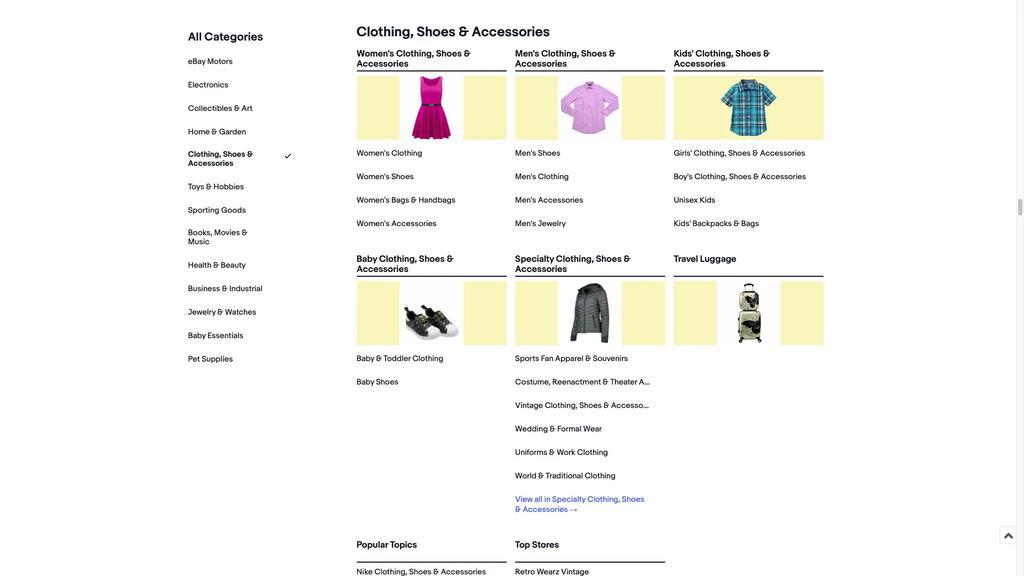 Task type: describe. For each thing, give the bounding box(es) containing it.
travel
[[674, 254, 698, 265]]

clothing for baby
[[412, 354, 443, 364]]

view all in specialty clothing, shoes & accessories link
[[515, 495, 650, 515]]

men's for men's jewelry
[[515, 219, 536, 229]]

all categories
[[188, 30, 263, 44]]

men's clothing, shoes & accessories image
[[558, 76, 622, 140]]

kids' for kids' clothing, shoes & accessories
[[674, 49, 694, 59]]

clothing, for men's clothing, shoes & accessories
[[541, 49, 579, 59]]

0 vertical spatial apparel
[[555, 354, 584, 364]]

reenactment
[[552, 377, 601, 387]]

0 vertical spatial clothing, shoes & accessories link
[[352, 24, 550, 41]]

clothing, for specialty clothing, shoes & accessories
[[556, 254, 594, 265]]

men's shoes
[[515, 148, 561, 158]]

shoes inside the 'view all in specialty clothing, shoes & accessories'
[[622, 495, 645, 505]]

baby for baby essentials
[[188, 331, 206, 341]]

baby clothing, shoes & accessories
[[357, 254, 454, 275]]

girls'
[[674, 148, 692, 158]]

backpacks
[[693, 219, 732, 229]]

specialty clothing, shoes & accessories image
[[558, 281, 622, 345]]

wedding & formal wear
[[515, 424, 602, 434]]

uniforms
[[515, 448, 548, 458]]

toys & hobbies link
[[188, 182, 244, 192]]

sports fan apparel & souvenirs link
[[515, 354, 628, 364]]

pet supplies
[[188, 354, 233, 364]]

shoes inside specialty clothing, shoes & accessories
[[596, 254, 622, 265]]

shoes inside 'men's clothing, shoes & accessories'
[[581, 49, 607, 59]]

specialty inside specialty clothing, shoes & accessories
[[515, 254, 554, 265]]

specialty clothing, shoes & accessories link
[[515, 254, 665, 275]]

kids
[[700, 195, 716, 205]]

women's for women's clothing
[[357, 148, 390, 158]]

men's for men's shoes
[[515, 148, 536, 158]]

jewelry & watches
[[188, 307, 256, 317]]

baby shoes
[[357, 377, 399, 387]]

women's for women's clothing, shoes & accessories
[[357, 49, 394, 59]]

& inside baby clothing, shoes & accessories
[[447, 254, 454, 265]]

pet supplies link
[[188, 354, 233, 364]]

shoes inside baby clothing, shoes & accessories
[[419, 254, 445, 265]]

women's accessories link
[[357, 219, 437, 229]]

accessories inside the 'view all in specialty clothing, shoes & accessories'
[[523, 505, 568, 515]]

goods
[[221, 205, 246, 215]]

women's shoes link
[[357, 172, 414, 182]]

1 horizontal spatial bags
[[741, 219, 759, 229]]

0 horizontal spatial jewelry
[[188, 307, 216, 317]]

clothing, for vintage clothing, shoes & accessories
[[545, 401, 578, 411]]

baby shoes link
[[357, 377, 399, 387]]

men's accessories
[[515, 195, 583, 205]]

men's for men's clothing
[[515, 172, 536, 182]]

women's bags & handbags link
[[357, 195, 456, 205]]

vintage
[[515, 401, 543, 411]]

women's for women's shoes
[[357, 172, 390, 182]]

all
[[188, 30, 202, 44]]

men's clothing, shoes & accessories link
[[515, 49, 665, 69]]

kids' clothing, shoes & accessories image
[[717, 76, 781, 140]]

world & traditional clothing
[[515, 471, 616, 481]]

travel luggage image
[[717, 281, 781, 345]]

clothing up men's accessories
[[538, 172, 569, 182]]

health & beauty link
[[188, 260, 246, 270]]

categories
[[205, 30, 263, 44]]

sports
[[515, 354, 539, 364]]

0 horizontal spatial clothing, shoes & accessories link
[[188, 149, 263, 168]]

world
[[515, 471, 537, 481]]

1 horizontal spatial apparel
[[639, 377, 667, 387]]

view all in specialty clothing, shoes & accessories
[[515, 495, 645, 515]]

1 horizontal spatial jewelry
[[538, 219, 566, 229]]

men's accessories link
[[515, 195, 583, 205]]

0 horizontal spatial clothing, shoes & accessories
[[188, 149, 253, 168]]

business
[[188, 284, 220, 294]]

popular
[[357, 540, 388, 551]]

books,
[[188, 228, 212, 238]]

sports fan apparel & souvenirs
[[515, 354, 628, 364]]

home & garden
[[188, 127, 246, 137]]

sporting goods
[[188, 205, 246, 215]]

wedding
[[515, 424, 548, 434]]

beauty
[[221, 260, 246, 270]]

kids' clothing, shoes & accessories
[[674, 49, 770, 69]]

specialty inside the 'view all in specialty clothing, shoes & accessories'
[[552, 495, 586, 505]]

jewelry & watches link
[[188, 307, 256, 317]]

ebay motors
[[188, 57, 233, 67]]

clothing up women's shoes link
[[391, 148, 422, 158]]

vintage clothing, shoes & accessories link
[[515, 401, 657, 411]]

essentials
[[207, 331, 243, 341]]

supplies
[[202, 354, 233, 364]]

collectibles & art
[[188, 103, 253, 114]]

toys & hobbies
[[188, 182, 244, 192]]

baby clothing, shoes & accessories link
[[357, 254, 507, 275]]

luggage
[[700, 254, 737, 265]]

world & traditional clothing link
[[515, 471, 616, 481]]

women's shoes
[[357, 172, 414, 182]]

women's clothing, shoes & accessories image
[[400, 76, 464, 140]]

costume, reenactment & theater apparel link
[[515, 377, 667, 387]]

watches
[[225, 307, 256, 317]]

& inside specialty clothing, shoes & accessories
[[624, 254, 631, 265]]

work
[[557, 448, 575, 458]]

collectibles & art link
[[188, 103, 253, 114]]

clothing, for girls' clothing, shoes & accessories
[[694, 148, 727, 158]]

shoes inside clothing, shoes & accessories
[[223, 149, 245, 160]]

baby essentials link
[[188, 331, 243, 341]]

uniforms & work clothing link
[[515, 448, 608, 458]]

women's clothing
[[357, 148, 422, 158]]

traditional
[[546, 471, 583, 481]]

stores
[[532, 540, 559, 551]]

books, movies & music
[[188, 228, 248, 247]]

toys
[[188, 182, 204, 192]]

men's clothing, shoes & accessories
[[515, 49, 616, 69]]

men's jewelry link
[[515, 219, 566, 229]]

vintage clothing, shoes & accessories
[[515, 401, 657, 411]]

women's clothing link
[[357, 148, 422, 158]]



Task type: locate. For each thing, give the bounding box(es) containing it.
0 vertical spatial bags
[[391, 195, 409, 205]]

baby essentials
[[188, 331, 243, 341]]

clothing, shoes & accessories down the home & garden link
[[188, 149, 253, 168]]

5 women's from the top
[[357, 219, 390, 229]]

accessories inside baby clothing, shoes & accessories
[[357, 264, 409, 275]]

baby
[[357, 254, 377, 265], [188, 331, 206, 341], [357, 354, 374, 364], [357, 377, 374, 387]]

1 horizontal spatial clothing, shoes & accessories link
[[352, 24, 550, 41]]

ebay
[[188, 57, 205, 67]]

business & industrial
[[188, 284, 262, 294]]

1 kids' from the top
[[674, 49, 694, 59]]

1 vertical spatial apparel
[[639, 377, 667, 387]]

formal
[[557, 424, 582, 434]]

specialty right in
[[552, 495, 586, 505]]

clothing down wear
[[577, 448, 608, 458]]

clothing, shoes & accessories link up women's clothing, shoes & accessories "link"
[[352, 24, 550, 41]]

1 vertical spatial clothing, shoes & accessories
[[188, 149, 253, 168]]

top
[[515, 540, 530, 551]]

2 kids' from the top
[[674, 219, 691, 229]]

& inside 'men's clothing, shoes & accessories'
[[609, 49, 616, 59]]

kids' inside kids' clothing, shoes & accessories
[[674, 49, 694, 59]]

topics
[[390, 540, 417, 551]]

clothing, inside baby clothing, shoes & accessories
[[379, 254, 417, 265]]

accessories inside kids' clothing, shoes & accessories
[[674, 59, 726, 69]]

0 vertical spatial clothing, shoes & accessories
[[357, 24, 550, 41]]

shoes inside the women's clothing, shoes & accessories
[[436, 49, 462, 59]]

kids' backpacks & bags link
[[674, 219, 759, 229]]

hobbies
[[214, 182, 244, 192]]

souvenirs
[[593, 354, 628, 364]]

unisex
[[674, 195, 698, 205]]

clothing, inside the 'view all in specialty clothing, shoes & accessories'
[[588, 495, 620, 505]]

men's for men's accessories
[[515, 195, 536, 205]]

men's inside 'men's clothing, shoes & accessories'
[[515, 49, 539, 59]]

&
[[459, 24, 469, 41], [464, 49, 471, 59], [609, 49, 616, 59], [763, 49, 770, 59], [234, 103, 240, 114], [212, 127, 217, 137], [753, 148, 758, 158], [247, 149, 253, 160], [753, 172, 759, 182], [206, 182, 212, 192], [411, 195, 417, 205], [734, 219, 740, 229], [242, 228, 248, 238], [447, 254, 454, 265], [624, 254, 631, 265], [213, 260, 219, 270], [222, 284, 228, 294], [217, 307, 223, 317], [376, 354, 382, 364], [585, 354, 591, 364], [603, 377, 609, 387], [604, 401, 609, 411], [550, 424, 556, 434], [549, 448, 555, 458], [538, 471, 544, 481], [515, 505, 521, 515]]

1 vertical spatial jewelry
[[188, 307, 216, 317]]

men's shoes link
[[515, 148, 561, 158]]

baby down "baby & toddler clothing" 'link'
[[357, 377, 374, 387]]

electronics
[[188, 80, 228, 90]]

clothing right toddler
[[412, 354, 443, 364]]

1 women's from the top
[[357, 49, 394, 59]]

0 vertical spatial jewelry
[[538, 219, 566, 229]]

toddler
[[384, 354, 411, 364]]

women's for women's accessories
[[357, 219, 390, 229]]

clothing, inside the women's clothing, shoes & accessories
[[396, 49, 434, 59]]

jewelry down business
[[188, 307, 216, 317]]

bags up the women's accessories
[[391, 195, 409, 205]]

men's for men's clothing, shoes & accessories
[[515, 49, 539, 59]]

travel luggage
[[674, 254, 737, 265]]

shoes
[[417, 24, 456, 41], [436, 49, 462, 59], [581, 49, 607, 59], [736, 49, 761, 59], [538, 148, 561, 158], [728, 148, 751, 158], [223, 149, 245, 160], [391, 172, 414, 182], [729, 172, 752, 182], [419, 254, 445, 265], [596, 254, 622, 265], [376, 377, 399, 387], [579, 401, 602, 411], [622, 495, 645, 505]]

0 vertical spatial specialty
[[515, 254, 554, 265]]

3 men's from the top
[[515, 172, 536, 182]]

women's for women's bags & handbags
[[357, 195, 390, 205]]

art
[[242, 103, 253, 114]]

& inside books, movies & music
[[242, 228, 248, 238]]

1 vertical spatial specialty
[[552, 495, 586, 505]]

bags right backpacks
[[741, 219, 759, 229]]

wear
[[583, 424, 602, 434]]

movies
[[214, 228, 240, 238]]

1 men's from the top
[[515, 49, 539, 59]]

men's clothing link
[[515, 172, 569, 182]]

industrial
[[229, 284, 262, 294]]

accessories inside specialty clothing, shoes & accessories
[[515, 264, 567, 275]]

boy's clothing, shoes & accessories link
[[674, 172, 806, 182]]

pet
[[188, 354, 200, 364]]

1 vertical spatial clothing, shoes & accessories link
[[188, 149, 263, 168]]

2 women's from the top
[[357, 148, 390, 158]]

in
[[544, 495, 551, 505]]

men's clothing
[[515, 172, 569, 182]]

all
[[535, 495, 543, 505]]

baby up the 'pet'
[[188, 331, 206, 341]]

kids' for kids' backpacks & bags
[[674, 219, 691, 229]]

women's inside the women's clothing, shoes & accessories
[[357, 49, 394, 59]]

& inside kids' clothing, shoes & accessories
[[763, 49, 770, 59]]

clothing, shoes & accessories
[[357, 24, 550, 41], [188, 149, 253, 168]]

clothing, for baby clothing, shoes & accessories
[[379, 254, 417, 265]]

clothing, for kids' clothing, shoes & accessories
[[696, 49, 734, 59]]

& inside the 'view all in specialty clothing, shoes & accessories'
[[515, 505, 521, 515]]

accessories inside the women's clothing, shoes & accessories
[[357, 59, 409, 69]]

theater
[[610, 377, 637, 387]]

top stores
[[515, 540, 559, 551]]

home
[[188, 127, 210, 137]]

accessories inside 'men's clothing, shoes & accessories'
[[515, 59, 567, 69]]

baby for baby clothing, shoes & accessories
[[357, 254, 377, 265]]

clothing, inside 'men's clothing, shoes & accessories'
[[541, 49, 579, 59]]

women's bags & handbags
[[357, 195, 456, 205]]

boy's
[[674, 172, 693, 182]]

4 men's from the top
[[515, 195, 536, 205]]

0 horizontal spatial apparel
[[555, 354, 584, 364]]

health & beauty
[[188, 260, 246, 270]]

baby for baby & toddler clothing
[[357, 354, 374, 364]]

4 women's from the top
[[357, 195, 390, 205]]

apparel right fan
[[555, 354, 584, 364]]

clothing
[[391, 148, 422, 158], [538, 172, 569, 182], [412, 354, 443, 364], [577, 448, 608, 458], [585, 471, 616, 481]]

apparel right the theater
[[639, 377, 667, 387]]

clothing for uniforms
[[577, 448, 608, 458]]

apparel
[[555, 354, 584, 364], [639, 377, 667, 387]]

accessories inside clothing, shoes & accessories
[[188, 158, 233, 168]]

jewelry down men's accessories
[[538, 219, 566, 229]]

handbags
[[419, 195, 456, 205]]

baby & toddler clothing link
[[357, 354, 443, 364]]

0 horizontal spatial bags
[[391, 195, 409, 205]]

5 men's from the top
[[515, 219, 536, 229]]

costume, reenactment & theater apparel
[[515, 377, 667, 387]]

clothing, for women's clothing, shoes & accessories
[[396, 49, 434, 59]]

baby down "women's accessories" 'link'
[[357, 254, 377, 265]]

motors
[[207, 57, 233, 67]]

baby inside baby clothing, shoes & accessories
[[357, 254, 377, 265]]

clothing for world
[[585, 471, 616, 481]]

garden
[[219, 127, 246, 137]]

2 men's from the top
[[515, 148, 536, 158]]

unisex kids
[[674, 195, 716, 205]]

clothing, shoes & accessories up women's clothing, shoes & accessories "link"
[[357, 24, 550, 41]]

travel luggage link
[[674, 254, 824, 274]]

sporting
[[188, 205, 219, 215]]

collectibles
[[188, 103, 232, 114]]

men's jewelry
[[515, 219, 566, 229]]

clothing, for boy's clothing, shoes & accessories
[[695, 172, 727, 182]]

3 women's from the top
[[357, 172, 390, 182]]

electronics link
[[188, 80, 228, 90]]

clothing, shoes & accessories link down "garden"
[[188, 149, 263, 168]]

clothing, inside kids' clothing, shoes & accessories
[[696, 49, 734, 59]]

specialty
[[515, 254, 554, 265], [552, 495, 586, 505]]

girls' clothing, shoes & accessories
[[674, 148, 805, 158]]

specialty down 'men's jewelry' link
[[515, 254, 554, 265]]

view
[[515, 495, 533, 505]]

unisex kids link
[[674, 195, 716, 205]]

clothing up view all in specialty clothing, shoes & accessories link
[[585, 471, 616, 481]]

baby for baby shoes
[[357, 377, 374, 387]]

clothing, shoes & accessories link
[[352, 24, 550, 41], [188, 149, 263, 168]]

1 vertical spatial kids'
[[674, 219, 691, 229]]

1 vertical spatial bags
[[741, 219, 759, 229]]

clothing, inside specialty clothing, shoes & accessories
[[556, 254, 594, 265]]

shoes inside kids' clothing, shoes & accessories
[[736, 49, 761, 59]]

women's
[[357, 49, 394, 59], [357, 148, 390, 158], [357, 172, 390, 182], [357, 195, 390, 205], [357, 219, 390, 229]]

baby up the 'baby shoes' link
[[357, 354, 374, 364]]

0 vertical spatial kids'
[[674, 49, 694, 59]]

health
[[188, 260, 212, 270]]

& inside clothing, shoes & accessories
[[247, 149, 253, 160]]

men's
[[515, 49, 539, 59], [515, 148, 536, 158], [515, 172, 536, 182], [515, 195, 536, 205], [515, 219, 536, 229]]

uniforms & work clothing
[[515, 448, 608, 458]]

fan
[[541, 354, 554, 364]]

baby clothing, shoes & accessories image
[[400, 281, 464, 345]]

accessories
[[472, 24, 550, 41], [357, 59, 409, 69], [515, 59, 567, 69], [674, 59, 726, 69], [760, 148, 805, 158], [188, 158, 233, 168], [761, 172, 806, 182], [538, 195, 583, 205], [391, 219, 437, 229], [357, 264, 409, 275], [515, 264, 567, 275], [611, 401, 657, 411], [523, 505, 568, 515]]

kids' backpacks & bags
[[674, 219, 759, 229]]

boy's clothing, shoes & accessories
[[674, 172, 806, 182]]

& inside the women's clothing, shoes & accessories
[[464, 49, 471, 59]]

1 horizontal spatial clothing, shoes & accessories
[[357, 24, 550, 41]]

jewelry
[[538, 219, 566, 229], [188, 307, 216, 317]]

specialty clothing, shoes & accessories
[[515, 254, 631, 275]]

popular topics
[[357, 540, 417, 551]]

women's clothing, shoes & accessories
[[357, 49, 471, 69]]



Task type: vqa. For each thing, say whether or not it's contained in the screenshot.


